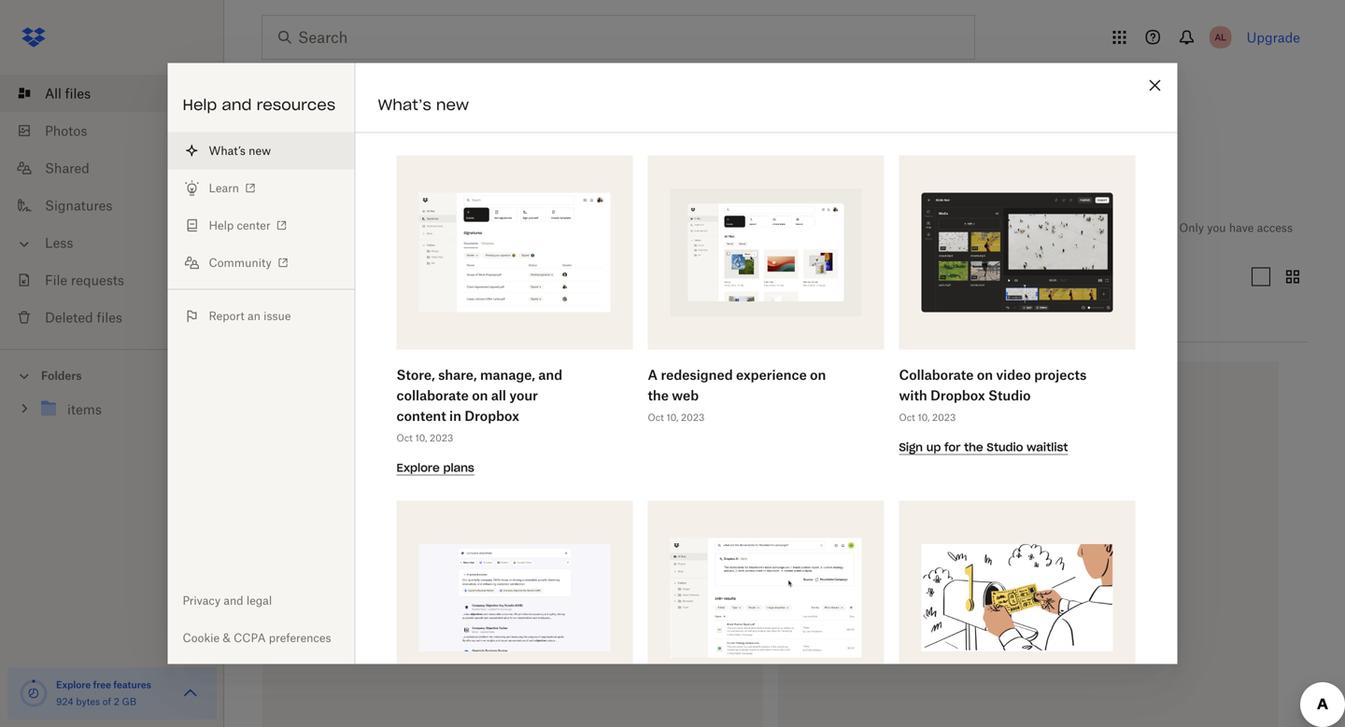 Task type: locate. For each thing, give the bounding box(es) containing it.
with
[[899, 388, 927, 404]]

suggested
[[261, 168, 328, 184]]

new up activity
[[436, 95, 469, 114]]

all up community link
[[262, 215, 286, 241]]

dropbox
[[930, 388, 985, 404], [465, 408, 519, 424]]

dropbox inside collaborate on video projects with dropbox studio oct 10, 2023
[[930, 388, 985, 404]]

deleted
[[45, 310, 93, 326]]

what's up activity
[[378, 95, 431, 114]]

oct down with
[[899, 412, 915, 424]]

dropbox down "all"
[[465, 408, 519, 424]]

edit
[[857, 120, 880, 135]]

what's
[[378, 95, 431, 114], [209, 144, 246, 158]]

pdf
[[884, 120, 907, 135]]

files
[[65, 85, 91, 101], [292, 215, 336, 241], [97, 310, 122, 326]]

in
[[449, 408, 461, 424]]

1 horizontal spatial oct
[[648, 412, 664, 424]]

and
[[222, 95, 252, 114], [538, 367, 562, 383], [224, 594, 243, 608]]

help up what's new button
[[183, 95, 217, 114]]

1 horizontal spatial explore
[[397, 461, 440, 475]]

1 vertical spatial all
[[262, 215, 286, 241]]

on inside a redesigned experience on the web oct 10, 2023
[[810, 367, 826, 383]]

2 horizontal spatial on
[[977, 367, 993, 383]]

2023 inside a redesigned experience on the web oct 10, 2023
[[681, 412, 704, 424]]

create folder
[[565, 120, 647, 135]]

0 horizontal spatial the
[[648, 388, 669, 404]]

edit pdf button
[[844, 75, 975, 146]]

0 horizontal spatial dropbox
[[465, 408, 519, 424]]

2023 down the web
[[681, 412, 704, 424]]

shared
[[45, 160, 90, 176]]

2 horizontal spatial 10,
[[918, 412, 930, 424]]

explore left 'plans'
[[397, 461, 440, 475]]

10, down the web
[[666, 412, 678, 424]]

2 horizontal spatial oct
[[899, 412, 915, 424]]

0 vertical spatial all
[[45, 85, 62, 101]]

dropbox down collaborate
[[930, 388, 985, 404]]

the down the "a"
[[648, 388, 669, 404]]

sign up for the studio waitlist
[[899, 440, 1068, 455]]

2 vertical spatial files
[[97, 310, 122, 326]]

on
[[810, 367, 826, 383], [977, 367, 993, 383], [472, 388, 488, 404]]

what's new
[[378, 95, 469, 114], [209, 144, 271, 158]]

your
[[364, 168, 391, 184], [509, 388, 538, 404]]

0 horizontal spatial explore
[[56, 680, 91, 691]]

new
[[436, 95, 469, 114], [249, 144, 271, 158]]

your right "all"
[[509, 388, 538, 404]]

on right experience
[[810, 367, 826, 383]]

10, down with
[[918, 412, 930, 424]]

0 horizontal spatial what's new
[[209, 144, 271, 158]]

0 vertical spatial dropbox
[[930, 388, 985, 404]]

0 vertical spatial what's
[[378, 95, 431, 114]]

for
[[944, 440, 961, 455]]

deleted files
[[45, 310, 122, 326]]

2023
[[681, 412, 704, 424], [932, 412, 956, 424], [430, 432, 453, 444]]

10, inside collaborate on video projects with dropbox studio oct 10, 2023
[[918, 412, 930, 424]]

free
[[93, 680, 111, 691]]

0 vertical spatial help
[[183, 95, 217, 114]]

on left video
[[977, 367, 993, 383]]

cookie & ccpa preferences
[[183, 631, 331, 645]]

the right for on the right bottom of page
[[964, 440, 983, 455]]

content
[[397, 408, 446, 424]]

2 horizontal spatial 2023
[[932, 412, 956, 424]]

and left 'legal'
[[224, 594, 243, 608]]

web
[[672, 388, 699, 404]]

someone looking at a paper coupon image
[[921, 544, 1113, 652]]

photos
[[45, 123, 87, 139]]

all
[[45, 85, 62, 101], [262, 215, 286, 241]]

explore plans
[[397, 461, 474, 475]]

new inside button
[[249, 144, 271, 158]]

collaborate
[[397, 388, 469, 404]]

2023 up for on the right bottom of page
[[932, 412, 956, 424]]

0 horizontal spatial what's
[[209, 144, 246, 158]]

explore inside help and resources dialog
[[397, 461, 440, 475]]

2 horizontal spatial files
[[292, 215, 336, 241]]

1 horizontal spatial all files
[[262, 215, 336, 241]]

0 horizontal spatial all
[[45, 85, 62, 101]]

upgrade
[[1247, 29, 1300, 45]]

files inside list item
[[65, 85, 91, 101]]

0 vertical spatial your
[[364, 168, 391, 184]]

0 vertical spatial new
[[436, 95, 469, 114]]

store,
[[397, 367, 435, 383]]

only you have access
[[1179, 221, 1293, 235]]

1 horizontal spatial the
[[964, 440, 983, 455]]

help left center
[[209, 219, 234, 233]]

explore free features 924 bytes of 2 gb
[[56, 680, 151, 708]]

explore inside explore free features 924 bytes of 2 gb
[[56, 680, 91, 691]]

community
[[209, 256, 272, 270]]

new up learn link
[[249, 144, 271, 158]]

dropbox inside "store, share, manage, and collaborate on all your content in dropbox oct 10, 2023"
[[465, 408, 519, 424]]

help
[[183, 95, 217, 114], [209, 219, 234, 233]]

2023 inside collaborate on video projects with dropbox studio oct 10, 2023
[[932, 412, 956, 424]]

what's new up activity
[[378, 95, 469, 114]]

1 horizontal spatial 2023
[[681, 412, 704, 424]]

files for all files link
[[65, 85, 91, 101]]

10,
[[666, 412, 678, 424], [918, 412, 930, 424], [415, 432, 427, 444]]

1 vertical spatial dropbox
[[465, 408, 519, 424]]

all files up photos at the left top of the page
[[45, 85, 91, 101]]

studio left waitlist
[[987, 440, 1023, 455]]

0 vertical spatial the
[[648, 388, 669, 404]]

1 horizontal spatial files
[[97, 310, 122, 326]]

1 vertical spatial what's
[[209, 144, 246, 158]]

what's up learn
[[209, 144, 246, 158]]

on inside collaborate on video projects with dropbox studio oct 10, 2023
[[977, 367, 993, 383]]

10, down the content
[[415, 432, 427, 444]]

1 vertical spatial and
[[538, 367, 562, 383]]

of
[[102, 696, 111, 708]]

1 vertical spatial your
[[509, 388, 538, 404]]

report an issue link
[[168, 297, 354, 335]]

your right "from"
[[364, 168, 391, 184]]

dropbox image
[[15, 19, 52, 56]]

oct down the content
[[397, 432, 413, 444]]

0 vertical spatial and
[[222, 95, 252, 114]]

0 horizontal spatial 2023
[[430, 432, 453, 444]]

what's new up learn
[[209, 144, 271, 158]]

1 vertical spatial help
[[209, 219, 234, 233]]

2023 down in
[[430, 432, 453, 444]]

1 horizontal spatial 10,
[[666, 412, 678, 424]]

0 horizontal spatial on
[[472, 388, 488, 404]]

less
[[45, 235, 73, 251]]

1 horizontal spatial dropbox
[[930, 388, 985, 404]]

0 vertical spatial explore
[[397, 461, 440, 475]]

2
[[114, 696, 119, 708]]

files down suggested
[[292, 215, 336, 241]]

legal
[[246, 594, 272, 608]]

explore plans link
[[397, 459, 474, 476]]

what's new inside button
[[209, 144, 271, 158]]

files up photos at the left top of the page
[[65, 85, 91, 101]]

0 horizontal spatial oct
[[397, 432, 413, 444]]

0 horizontal spatial 10,
[[415, 432, 427, 444]]

cookie & ccpa preferences button
[[168, 620, 354, 657]]

0 horizontal spatial all files
[[45, 85, 91, 101]]

file requests
[[45, 272, 124, 288]]

help inside "link"
[[209, 219, 234, 233]]

name
[[262, 316, 300, 332]]

list
[[0, 64, 224, 349]]

on inside "store, share, manage, and collaborate on all your content in dropbox oct 10, 2023"
[[472, 388, 488, 404]]

studio down video
[[988, 388, 1031, 404]]

0 vertical spatial files
[[65, 85, 91, 101]]

and up what's new button
[[222, 95, 252, 114]]

help center link
[[168, 207, 354, 244]]

oct down the "a"
[[648, 412, 664, 424]]

all files up community link
[[262, 215, 336, 241]]

files down the file requests "link"
[[97, 310, 122, 326]]

you
[[1207, 221, 1226, 235]]

all up photos at the left top of the page
[[45, 85, 62, 101]]

upgrade link
[[1247, 29, 1300, 45]]

1 vertical spatial files
[[292, 215, 336, 241]]

1 vertical spatial explore
[[56, 680, 91, 691]]

report an issue
[[209, 309, 291, 323]]

and right manage,
[[538, 367, 562, 383]]

0 horizontal spatial new
[[249, 144, 271, 158]]

privacy and legal
[[183, 594, 272, 608]]

all files list item
[[0, 75, 224, 112]]

0 horizontal spatial files
[[65, 85, 91, 101]]

2 vertical spatial and
[[224, 594, 243, 608]]

on left "all"
[[472, 388, 488, 404]]

explore
[[397, 461, 440, 475], [56, 680, 91, 691]]

0 vertical spatial studio
[[988, 388, 1031, 404]]

explore for explore plans
[[397, 461, 440, 475]]

1 horizontal spatial on
[[810, 367, 826, 383]]

1 horizontal spatial your
[[509, 388, 538, 404]]

all
[[491, 388, 506, 404]]

plans
[[443, 461, 474, 475]]

1 vertical spatial new
[[249, 144, 271, 158]]

all files inside list item
[[45, 85, 91, 101]]

studio
[[988, 388, 1031, 404], [987, 440, 1023, 455]]

up
[[926, 440, 941, 455]]

0 vertical spatial what's new
[[378, 95, 469, 114]]

all files
[[45, 85, 91, 101], [262, 215, 336, 241]]

0 vertical spatial all files
[[45, 85, 91, 101]]

1 horizontal spatial all
[[262, 215, 286, 241]]

explore up "924"
[[56, 680, 91, 691]]

1 vertical spatial what's new
[[209, 144, 271, 158]]

folders button
[[0, 361, 224, 389]]

a
[[648, 367, 658, 383]]



Task type: describe. For each thing, give the bounding box(es) containing it.
folder
[[611, 120, 647, 135]]

signatures link
[[15, 187, 224, 224]]

and for legal
[[224, 594, 243, 608]]

your inside "store, share, manage, and collaborate on all your content in dropbox oct 10, 2023"
[[509, 388, 538, 404]]

what's new button
[[168, 132, 354, 170]]

the inside a redesigned experience on the web oct 10, 2023
[[648, 388, 669, 404]]

folders
[[41, 369, 82, 383]]

924
[[56, 696, 73, 708]]

sign
[[899, 440, 923, 455]]

shared link
[[15, 149, 224, 187]]

record button
[[699, 75, 829, 146]]

only
[[1179, 221, 1204, 235]]

help for help and resources
[[183, 95, 217, 114]]

oct inside a redesigned experience on the web oct 10, 2023
[[648, 412, 664, 424]]

share,
[[438, 367, 477, 383]]

help and resources dialog
[[168, 63, 1177, 728]]

10, inside a redesigned experience on the web oct 10, 2023
[[666, 412, 678, 424]]

record
[[711, 120, 756, 135]]

file
[[45, 272, 67, 288]]

preferences
[[269, 631, 331, 645]]

collaborate on video projects with dropbox studio oct 10, 2023
[[899, 367, 1087, 424]]

deleted files link
[[15, 299, 224, 336]]

starred
[[364, 269, 411, 285]]

features
[[113, 680, 151, 691]]

redesigned
[[661, 367, 733, 383]]

the entry point screen of dropbox sign image
[[419, 193, 610, 312]]

explore for explore free features 924 bytes of 2 gb
[[56, 680, 91, 691]]

list containing all files
[[0, 64, 224, 349]]

10, inside "store, share, manage, and collaborate on all your content in dropbox oct 10, 2023"
[[415, 432, 427, 444]]

help center
[[209, 219, 270, 233]]

photos link
[[15, 112, 224, 149]]

have
[[1229, 221, 1254, 235]]

all files link
[[15, 75, 224, 112]]

help and resources
[[183, 95, 335, 114]]

video
[[996, 367, 1031, 383]]

1 horizontal spatial new
[[436, 95, 469, 114]]

report
[[209, 309, 244, 323]]

experience
[[736, 367, 807, 383]]

all inside list item
[[45, 85, 62, 101]]

0 horizontal spatial your
[[364, 168, 391, 184]]

less image
[[15, 235, 34, 254]]

help for help center
[[209, 219, 234, 233]]

signatures
[[45, 198, 112, 213]]

learn link
[[168, 170, 354, 207]]

privacy and legal link
[[168, 582, 354, 620]]

edit pdf
[[857, 120, 907, 135]]

community link
[[168, 244, 354, 282]]

with dropbox studio, users can collaborate on video projects image
[[921, 193, 1113, 312]]

files for deleted files link
[[97, 310, 122, 326]]

gb
[[122, 696, 136, 708]]

activity
[[395, 168, 440, 184]]

access
[[1257, 221, 1293, 235]]

&
[[223, 631, 231, 645]]

file requests link
[[15, 262, 224, 299]]

ccpa
[[234, 631, 266, 645]]

sign up for the studio waitlist link
[[899, 439, 1068, 455]]

2023 inside "store, share, manage, and collaborate on all your content in dropbox oct 10, 2023"
[[430, 432, 453, 444]]

create folder button
[[553, 75, 684, 146]]

1 horizontal spatial what's
[[378, 95, 431, 114]]

waitlist
[[1027, 440, 1068, 455]]

requests
[[71, 272, 124, 288]]

file, money.web row
[[778, 361, 1279, 728]]

and for resources
[[222, 95, 252, 114]]

manage,
[[480, 367, 535, 383]]

starred button
[[349, 262, 426, 292]]

projects
[[1034, 367, 1087, 383]]

learn
[[209, 181, 239, 195]]

collaborate
[[899, 367, 974, 383]]

1 vertical spatial all files
[[262, 215, 336, 241]]

center
[[237, 219, 270, 233]]

oct inside "store, share, manage, and collaborate on all your content in dropbox oct 10, 2023"
[[397, 432, 413, 444]]

bytes
[[76, 696, 100, 708]]

a redesigned experience on the web oct 10, 2023
[[648, 367, 826, 424]]

1 vertical spatial studio
[[987, 440, 1023, 455]]

an
[[247, 309, 261, 323]]

privacy
[[183, 594, 221, 608]]

quota usage element
[[19, 679, 49, 709]]

oct inside collaborate on video projects with dropbox studio oct 10, 2023
[[899, 412, 915, 424]]

create
[[565, 120, 607, 135]]

from
[[331, 168, 361, 184]]

suggested from your activity
[[261, 168, 440, 184]]

and inside "store, share, manage, and collaborate on all your content in dropbox oct 10, 2023"
[[538, 367, 562, 383]]

resources
[[256, 95, 335, 114]]

what's inside button
[[209, 144, 246, 158]]

folder, items row
[[262, 361, 763, 728]]

studio inside collaborate on video projects with dropbox studio oct 10, 2023
[[988, 388, 1031, 404]]

the all files section of dropbox image
[[670, 189, 862, 316]]

dash answer screen image
[[419, 544, 610, 652]]

dropbox ai helps users search for files in their folders image
[[670, 538, 862, 658]]

1 horizontal spatial what's new
[[378, 95, 469, 114]]

1 vertical spatial the
[[964, 440, 983, 455]]

issue
[[264, 309, 291, 323]]

store, share, manage, and collaborate on all your content in dropbox oct 10, 2023
[[397, 367, 562, 444]]

name button
[[262, 312, 418, 335]]

cookie
[[183, 631, 220, 645]]



Task type: vqa. For each thing, say whether or not it's contained in the screenshot.
on to the middle
yes



